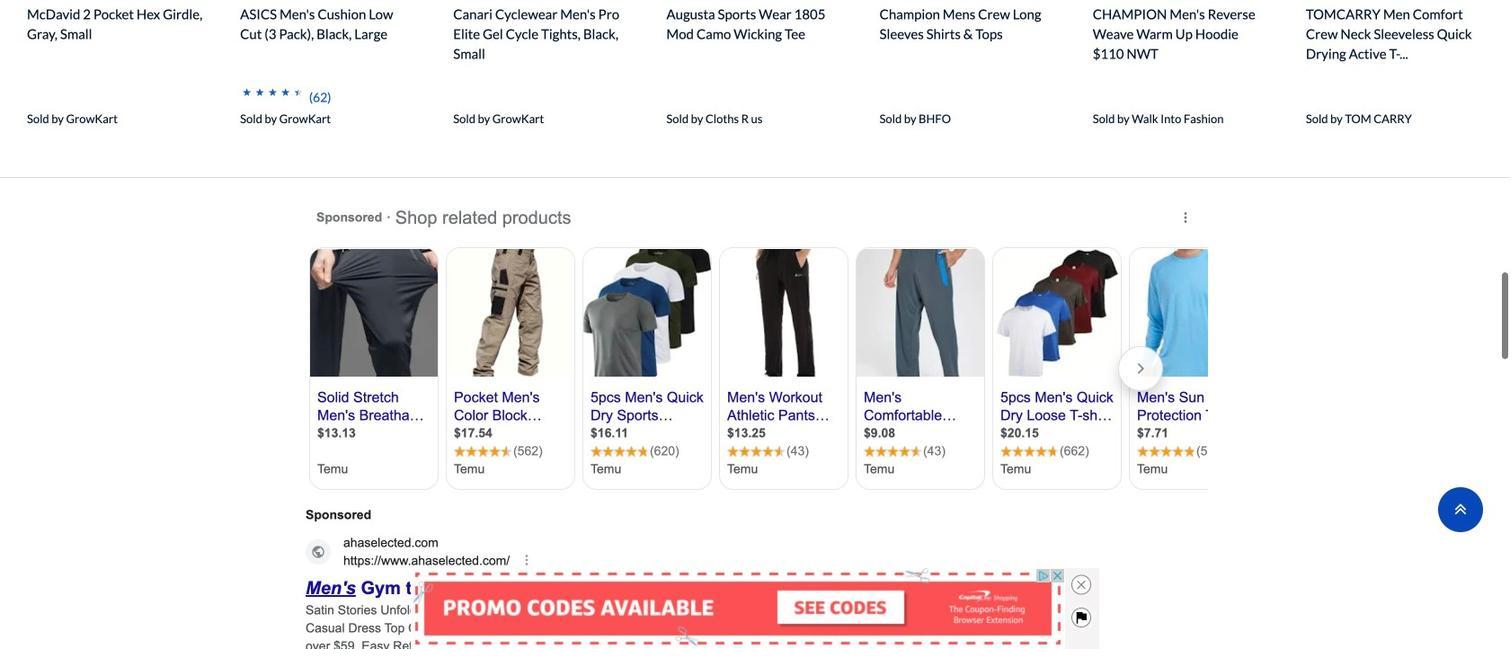 Task type: vqa. For each thing, say whether or not it's contained in the screenshot.
main content
no



Task type: locate. For each thing, give the bounding box(es) containing it.
angle double up image
[[1455, 499, 1468, 519]]

footer
[[0, 177, 1511, 649]]



Task type: describe. For each thing, give the bounding box(es) containing it.
advertisement element
[[411, 568, 1066, 649]]



